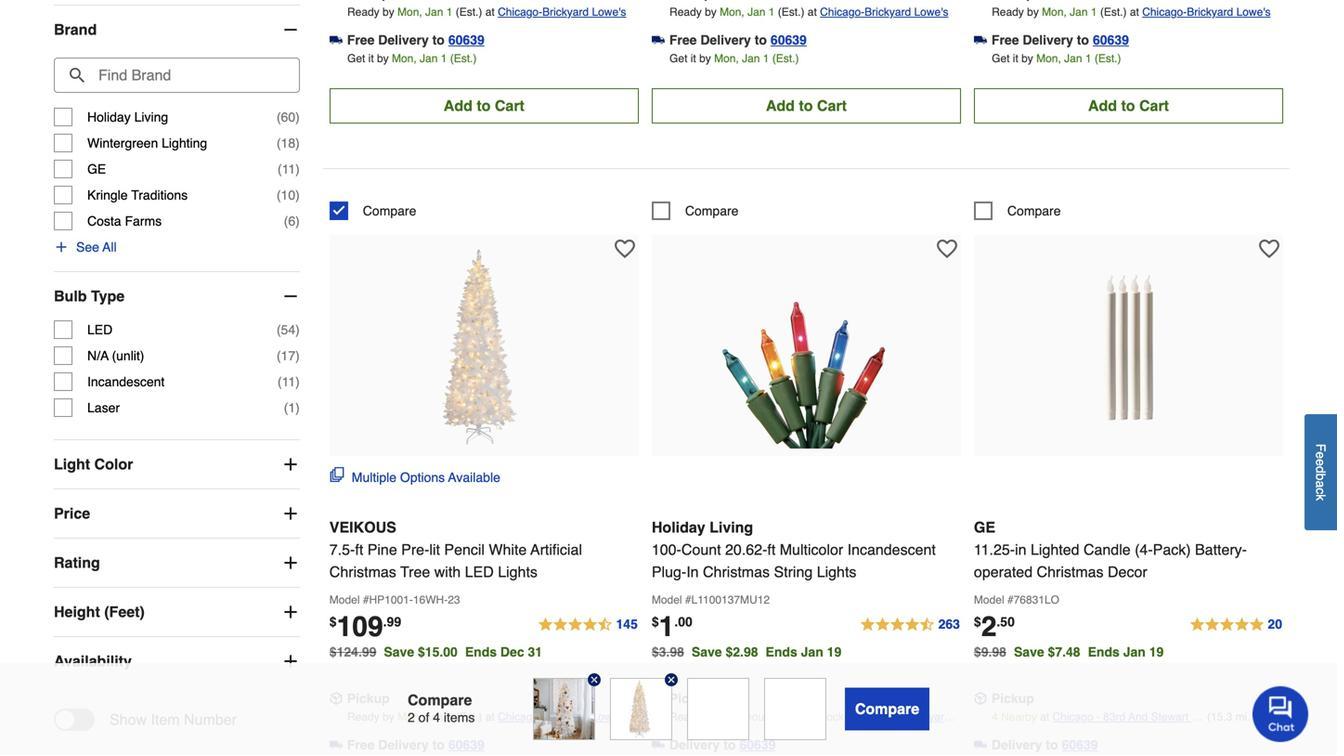 Task type: vqa. For each thing, say whether or not it's contained in the screenshot.
the left Projects
no



Task type: locate. For each thing, give the bounding box(es) containing it.
1 vertical spatial plus image
[[281, 603, 300, 622]]

plus image left 7.5-
[[281, 554, 300, 572]]

truck filled image
[[330, 33, 343, 46], [652, 33, 665, 46], [330, 739, 343, 752], [652, 739, 665, 752]]

2 horizontal spatial save
[[1014, 645, 1045, 659]]

white
[[489, 541, 527, 558]]

2 horizontal spatial $
[[974, 614, 982, 629]]

1 horizontal spatial 4
[[992, 711, 999, 724]]

0 vertical spatial in
[[1016, 541, 1027, 558]]

0 vertical spatial 2
[[982, 611, 997, 643]]

) up ( 1 )
[[296, 374, 300, 389]]

1 horizontal spatial $
[[652, 614, 659, 629]]

4.5 stars image up remove this product icon
[[537, 614, 639, 636]]

2 delivery to 60639 from the left
[[992, 738, 1099, 752]]

1 horizontal spatial ge
[[974, 519, 996, 536]]

item
[[151, 711, 180, 728]]

2 for compare 2 of 4 items
[[408, 710, 415, 725]]

1 ends jan 19 element from the left
[[766, 645, 849, 659]]

1 horizontal spatial living
[[710, 519, 754, 536]]

# up '$ 109 .99'
[[363, 594, 369, 607]]

1 horizontal spatial delivery to 60639
[[992, 738, 1099, 752]]

1 horizontal spatial ends
[[766, 645, 798, 659]]

263
[[939, 617, 961, 632]]

1 # from the left
[[363, 594, 369, 607]]

1 horizontal spatial add to cart button
[[652, 88, 961, 123]]

1 save from the left
[[384, 645, 414, 659]]

0 horizontal spatial ends
[[465, 645, 497, 659]]

1 horizontal spatial incandescent
[[848, 541, 936, 558]]

0 vertical spatial 11
[[282, 162, 296, 177]]

plus image left veikous
[[281, 505, 300, 523]]

1 christmas from the left
[[330, 563, 397, 581]]

get it by mon, jan 1 (est.)
[[347, 52, 477, 65], [670, 52, 799, 65], [992, 52, 1122, 65]]

2 ) from the top
[[296, 136, 300, 151]]

2 christmas from the left
[[703, 563, 770, 581]]

1 cart from the left
[[495, 97, 525, 114]]

lights down white
[[498, 563, 538, 581]]

was price $3.98 element
[[652, 640, 692, 659]]

availability
[[54, 653, 132, 670]]

minus image
[[281, 20, 300, 39]]

delivery to 60639 for ready within
[[670, 738, 776, 752]]

2 horizontal spatial pickup
[[992, 691, 1035, 706]]

0 vertical spatial ( 11 )
[[278, 162, 300, 177]]

2 $ from the left
[[652, 614, 659, 629]]

plus image inside rating button
[[281, 554, 300, 572]]

brand button
[[54, 6, 300, 54]]

e up the b
[[1314, 459, 1329, 466]]

1 add from the left
[[444, 97, 473, 114]]

compare inside compare 2 of 4 items
[[408, 692, 472, 709]]

2 horizontal spatial christmas
[[1037, 563, 1104, 581]]

delivery to 60639
[[670, 738, 776, 752], [992, 738, 1099, 752]]

$7.48
[[1048, 645, 1081, 659]]

7 ) from the top
[[296, 348, 300, 363]]

delivery
[[378, 32, 429, 47], [701, 32, 751, 47], [1023, 32, 1074, 47], [378, 738, 429, 752], [670, 738, 720, 752], [992, 738, 1043, 752]]

0 horizontal spatial add to cart
[[444, 97, 525, 114]]

) down 10
[[296, 214, 300, 229]]

1 horizontal spatial ends jan 19 element
[[1088, 645, 1172, 659]]

3 add to cart from the left
[[1089, 97, 1170, 114]]

4.5 stars image for 109
[[537, 614, 639, 636]]

1 vertical spatial ( 11 )
[[278, 374, 300, 389]]

christmas for 11.25-
[[1037, 563, 1104, 581]]

c
[[1314, 488, 1329, 494]]

plus image
[[54, 240, 69, 255], [281, 455, 300, 474], [281, 505, 300, 523], [281, 652, 300, 671]]

ends right $7.48
[[1088, 645, 1120, 659]]

chicago-brickyard lowe's button
[[498, 3, 627, 21], [820, 3, 949, 21], [1143, 3, 1271, 21], [498, 708, 627, 726], [860, 708, 961, 742]]

holiday up 'wintergreen'
[[87, 110, 131, 125]]

living up 20.62-
[[710, 519, 754, 536]]

pine
[[368, 541, 397, 558]]

1 horizontal spatial cart
[[817, 97, 847, 114]]

4 right of
[[433, 710, 440, 725]]

19
[[827, 645, 842, 659], [1150, 645, 1164, 659]]

2 save from the left
[[692, 645, 722, 659]]

0 horizontal spatial christmas
[[330, 563, 397, 581]]

1 horizontal spatial ft
[[768, 541, 776, 558]]

christmas
[[330, 563, 397, 581], [703, 563, 770, 581], [1037, 563, 1104, 581]]

ends jan 19 element right $7.48
[[1088, 645, 1172, 659]]

ends for 1
[[766, 645, 798, 659]]

0 vertical spatial plus image
[[281, 554, 300, 572]]

0 vertical spatial ge
[[87, 162, 106, 177]]

2 horizontal spatial add to cart button
[[974, 88, 1284, 123]]

) down 17
[[296, 400, 300, 415]]

ends for 2
[[1088, 645, 1120, 659]]

1 horizontal spatial add to cart
[[766, 97, 847, 114]]

height
[[54, 603, 100, 621]]

ends dec 31 element
[[465, 645, 550, 659]]

2 get from the left
[[670, 52, 688, 65]]

2 it from the left
[[691, 52, 697, 65]]

2 cart from the left
[[817, 97, 847, 114]]

( 11 )
[[278, 162, 300, 177], [278, 374, 300, 389]]

8 ) from the top
[[296, 374, 300, 389]]

0 horizontal spatial save
[[384, 645, 414, 659]]

2 4.5 stars image from the left
[[860, 614, 961, 636]]

in
[[687, 563, 699, 581]]

number
[[184, 711, 237, 728]]

0 horizontal spatial delivery to 60639
[[670, 738, 776, 752]]

2 model from the left
[[652, 594, 682, 607]]

2 19 from the left
[[1150, 645, 1164, 659]]

0 vertical spatial living
[[134, 110, 168, 125]]

compare inside button
[[855, 700, 920, 718]]

6 ) from the top
[[296, 322, 300, 337]]

ends
[[465, 645, 497, 659], [766, 645, 798, 659], [1088, 645, 1120, 659]]

3 save from the left
[[1014, 645, 1045, 659]]

0 horizontal spatial holiday
[[87, 110, 131, 125]]

# up the .00
[[686, 594, 692, 607]]

to
[[433, 32, 445, 47], [755, 32, 767, 47], [1077, 32, 1090, 47], [477, 97, 491, 114], [799, 97, 813, 114], [1122, 97, 1136, 114], [433, 738, 445, 752], [724, 738, 736, 752], [1046, 738, 1059, 752]]

pickup for delivery
[[992, 691, 1035, 706]]

1 delivery to 60639 from the left
[[670, 738, 776, 752]]

1 vertical spatial led
[[465, 563, 494, 581]]

heart outline image
[[615, 239, 635, 259], [937, 239, 958, 259], [1260, 239, 1280, 259]]

led up n/a
[[87, 322, 113, 337]]

led inside veikous 7.5-ft pine pre-lit pencil white artificial christmas tree with led lights
[[465, 563, 494, 581]]

ft inside veikous 7.5-ft pine pre-lit pencil white artificial christmas tree with led lights
[[355, 541, 363, 558]]

ft up the string
[[768, 541, 776, 558]]

1 e from the top
[[1314, 452, 1329, 459]]

19 up stock
[[827, 645, 842, 659]]

in up operated
[[1016, 541, 1027, 558]]

compare for 5002173025 element
[[1008, 203, 1061, 218]]

1 horizontal spatial holiday
[[652, 519, 706, 536]]

add
[[444, 97, 473, 114], [766, 97, 795, 114], [1089, 97, 1118, 114]]

height (feet)
[[54, 603, 145, 621]]

compare inside 1001813154 element
[[685, 203, 739, 218]]

.99
[[383, 614, 401, 629]]

0 horizontal spatial ge
[[87, 162, 106, 177]]

costa farms
[[87, 214, 162, 229]]

0 vertical spatial truck filled image
[[974, 33, 987, 46]]

2 11 from the top
[[282, 374, 296, 389]]

model for 100-count 20.62-ft multicolor incandescent plug-in christmas string lights
[[652, 594, 682, 607]]

2 add from the left
[[766, 97, 795, 114]]

plus image for height (feet)
[[281, 603, 300, 622]]

living inside holiday living 100-count 20.62-ft multicolor incandescent plug-in christmas string lights
[[710, 519, 754, 536]]

2 up $9.98
[[982, 611, 997, 643]]

within
[[705, 711, 734, 724]]

(feet)
[[104, 603, 145, 621]]

plus image left $124.99
[[281, 652, 300, 671]]

christmas for 7.5-
[[330, 563, 397, 581]]

0 horizontal spatial 4.5 stars image
[[537, 614, 639, 636]]

) down ( 18 )
[[296, 162, 300, 177]]

0 horizontal spatial model
[[330, 594, 360, 607]]

truck filled image for delivery
[[974, 739, 987, 752]]

plus image inside 'height (feet)' button
[[281, 603, 300, 622]]

0 horizontal spatial add
[[444, 97, 473, 114]]

0 horizontal spatial it
[[369, 52, 374, 65]]

2 truck filled image from the top
[[974, 739, 987, 752]]

$ up $124.99
[[330, 614, 337, 629]]

2 horizontal spatial get
[[992, 52, 1010, 65]]

2 horizontal spatial model
[[974, 594, 1005, 607]]

3 christmas from the left
[[1037, 563, 1104, 581]]

save down .99
[[384, 645, 414, 659]]

ends for 109
[[465, 645, 497, 659]]

savings save $7.48 element
[[1014, 645, 1172, 659]]

83rd
[[1104, 711, 1126, 724]]

3 ends from the left
[[1088, 645, 1120, 659]]

0 horizontal spatial 4
[[433, 710, 440, 725]]

christmas inside veikous 7.5-ft pine pre-lit pencil white artificial christmas tree with led lights
[[330, 563, 397, 581]]

plus image down ( 1 )
[[281, 455, 300, 474]]

.00
[[675, 614, 693, 629]]

11 for incandescent
[[282, 374, 296, 389]]

compare inside 5014476769 element
[[363, 203, 417, 218]]

) for wintergreen lighting
[[296, 136, 300, 151]]

was price $9.98 element
[[974, 640, 1014, 659]]

2 left of
[[408, 710, 415, 725]]

delivery to 60639 down "nearby"
[[992, 738, 1099, 752]]

1 4 from the left
[[433, 710, 440, 725]]

1 horizontal spatial save
[[692, 645, 722, 659]]

living for holiday living 100-count 20.62-ft multicolor incandescent plug-in christmas string lights
[[710, 519, 754, 536]]

living
[[134, 110, 168, 125], [710, 519, 754, 536]]

incandescent down (unlit)
[[87, 374, 165, 389]]

3 add from the left
[[1089, 97, 1118, 114]]

4.5 stars image left $ 2 .50
[[860, 614, 961, 636]]

2 4 from the left
[[992, 711, 999, 724]]

( 10 )
[[277, 188, 300, 203]]

1 ft from the left
[[355, 541, 363, 558]]

$ 109 .99
[[330, 611, 401, 643]]

compare for 5014476769 element
[[363, 203, 417, 218]]

0 horizontal spatial ft
[[355, 541, 363, 558]]

1 vertical spatial 11
[[282, 374, 296, 389]]

( 6 )
[[284, 214, 300, 229]]

3 $ from the left
[[974, 614, 982, 629]]

2 # from the left
[[686, 594, 692, 607]]

1 horizontal spatial 19
[[1150, 645, 1164, 659]]

holiday living 100-count 20.62-ft multicolor incandescent plug-in christmas string lights
[[652, 519, 936, 581]]

0 horizontal spatial $
[[330, 614, 337, 629]]

2 pickup from the left
[[670, 691, 712, 706]]

2 horizontal spatial it
[[1013, 52, 1019, 65]]

incandescent
[[87, 374, 165, 389], [848, 541, 936, 558]]

76831lo
[[1014, 594, 1060, 607]]

1001813154 element
[[652, 201, 739, 220]]

1 ) from the top
[[296, 110, 300, 125]]

christmas down 20.62-
[[703, 563, 770, 581]]

0 vertical spatial holiday
[[87, 110, 131, 125]]

model up $ 1 .00
[[652, 594, 682, 607]]

ge inside ge 11.25-in lighted candle (4-pack) battery- operated christmas decor
[[974, 519, 996, 536]]

e up d
[[1314, 452, 1329, 459]]

3
[[737, 711, 743, 724]]

e
[[1314, 452, 1329, 459], [1314, 459, 1329, 466]]

4.5 stars image
[[537, 614, 639, 636], [860, 614, 961, 636]]

( 11 ) down ( 17 )
[[278, 374, 300, 389]]

) up 18
[[296, 110, 300, 125]]

veikous
[[330, 519, 397, 536]]

0 horizontal spatial 19
[[827, 645, 842, 659]]

1 ends from the left
[[465, 645, 497, 659]]

ge up kringle
[[87, 162, 106, 177]]

string
[[774, 563, 813, 581]]

4 left "nearby"
[[992, 711, 999, 724]]

holiday inside holiday living 100-count 20.62-ft multicolor incandescent plug-in christmas string lights
[[652, 519, 706, 536]]

1 horizontal spatial #
[[686, 594, 692, 607]]

2 horizontal spatial cart
[[1140, 97, 1170, 114]]

0 horizontal spatial 2
[[408, 710, 415, 725]]

5 ) from the top
[[296, 214, 300, 229]]

5 stars image
[[1190, 614, 1284, 636]]

1 ( 11 ) from the top
[[278, 162, 300, 177]]

count
[[682, 541, 721, 558]]

model up $ 2 .50
[[974, 594, 1005, 607]]

17
[[281, 348, 296, 363]]

brickyard
[[543, 5, 589, 18], [865, 5, 912, 18], [1188, 5, 1234, 18], [543, 711, 589, 724], [905, 711, 951, 724]]

jan
[[426, 5, 444, 18], [748, 5, 766, 18], [1070, 5, 1088, 18], [420, 52, 438, 65], [742, 52, 760, 65], [1065, 52, 1083, 65], [801, 645, 824, 659], [1124, 645, 1146, 659], [426, 711, 444, 724]]

incandescent inside holiday living 100-count 20.62-ft multicolor incandescent plug-in christmas string lights
[[848, 541, 936, 558]]

2 ends jan 19 element from the left
[[1088, 645, 1172, 659]]

add to cart button
[[330, 88, 639, 123], [652, 88, 961, 123], [974, 88, 1284, 123]]

(15.3 mi. away)
[[1205, 711, 1284, 724]]

holiday up 100-
[[652, 519, 706, 536]]

ready
[[347, 5, 380, 18], [670, 5, 702, 18], [992, 5, 1025, 18], [347, 711, 380, 724], [670, 711, 702, 724]]

pickup right pickup image
[[347, 691, 390, 706]]

1 vertical spatial truck filled image
[[974, 739, 987, 752]]

$ inside $ 1 .00
[[652, 614, 659, 629]]

plus image inside availability button
[[281, 652, 300, 671]]

0 horizontal spatial lights
[[498, 563, 538, 581]]

3 pickup from the left
[[992, 691, 1035, 706]]

model # 76831lo
[[974, 594, 1060, 607]]

1 add to cart from the left
[[444, 97, 525, 114]]

11 down ( 17 )
[[282, 374, 296, 389]]

lighting
[[162, 136, 207, 151]]

lowe's
[[592, 5, 627, 18], [915, 5, 949, 18], [1237, 5, 1271, 18], [592, 711, 627, 724], [860, 729, 894, 742], [1053, 729, 1087, 742]]

2 add to cart button from the left
[[652, 88, 961, 123]]

1 vertical spatial incandescent
[[848, 541, 936, 558]]

2 horizontal spatial add to cart
[[1089, 97, 1170, 114]]

) for incandescent
[[296, 374, 300, 389]]

savings save $2.98 element
[[692, 645, 849, 659]]

ends jan 19 element for 2
[[1088, 645, 1172, 659]]

16wh-
[[413, 594, 448, 607]]

2 ft from the left
[[768, 541, 776, 558]]

1 get from the left
[[347, 52, 365, 65]]

60639
[[449, 32, 485, 47], [771, 32, 807, 47], [1093, 32, 1130, 47], [449, 738, 485, 752], [740, 738, 776, 752], [1062, 738, 1099, 752]]

hours
[[746, 711, 774, 724]]

1 horizontal spatial get it by mon, jan 1 (est.)
[[670, 52, 799, 65]]

plus image inside see all button
[[54, 240, 69, 255]]

1 horizontal spatial 4.5 stars image
[[860, 614, 961, 636]]

$ left the .00
[[652, 614, 659, 629]]

3 get it by mon, jan 1 (est.) from the left
[[992, 52, 1122, 65]]

compare inside 5002173025 element
[[1008, 203, 1061, 218]]

0 horizontal spatial in
[[805, 711, 813, 724]]

bulb type
[[54, 288, 125, 305]]

) for ge
[[296, 162, 300, 177]]

2 horizontal spatial get it by mon, jan 1 (est.)
[[992, 52, 1122, 65]]

2 horizontal spatial #
[[1008, 594, 1014, 607]]

$3.98
[[652, 645, 685, 659]]

multiple options available
[[352, 470, 501, 485]]

1 add to cart button from the left
[[330, 88, 639, 123]]

$9.98 save $7.48 ends jan 19
[[974, 645, 1164, 659]]

lights down multicolor
[[817, 563, 857, 581]]

led down pencil
[[465, 563, 494, 581]]

4 ) from the top
[[296, 188, 300, 203]]

0 horizontal spatial pickup
[[347, 691, 390, 706]]

0 horizontal spatial cart
[[495, 97, 525, 114]]

3 # from the left
[[1008, 594, 1014, 607]]

1 vertical spatial 2
[[408, 710, 415, 725]]

145
[[616, 617, 638, 632]]

54
[[281, 322, 296, 337]]

pre-
[[402, 541, 430, 558]]

2 inside compare 2 of 4 items
[[408, 710, 415, 725]]

ends jan 19 element for 1
[[766, 645, 849, 659]]

2 lights from the left
[[817, 563, 857, 581]]

incandescent up 263 button
[[848, 541, 936, 558]]

plug-
[[652, 563, 687, 581]]

model
[[330, 594, 360, 607], [652, 594, 682, 607], [974, 594, 1005, 607]]

plus image left 109 at the left of page
[[281, 603, 300, 622]]

all
[[103, 240, 117, 255]]

plus image for rating
[[281, 554, 300, 572]]

) for laser
[[296, 400, 300, 415]]

0 horizontal spatial add to cart button
[[330, 88, 639, 123]]

lowe's inside the at chicago-brickyard lowe's
[[860, 729, 894, 742]]

11 down 18
[[282, 162, 296, 177]]

) down ( 54 ) on the top
[[296, 348, 300, 363]]

2 horizontal spatial add
[[1089, 97, 1118, 114]]

stock
[[817, 711, 844, 724]]

ge up 11.25-
[[974, 519, 996, 536]]

109
[[337, 611, 383, 643]]

3 model from the left
[[974, 594, 1005, 607]]

model for 11.25-in lighted candle (4-pack) battery- operated christmas decor
[[974, 594, 1005, 607]]

) for n/a (unlit)
[[296, 348, 300, 363]]

model up 109 at the left of page
[[330, 594, 360, 607]]

candle
[[1084, 541, 1131, 558]]

delivery to 60639 down ready within 3 hours
[[670, 738, 776, 752]]

1 19 from the left
[[827, 645, 842, 659]]

available
[[448, 470, 501, 485]]

1 horizontal spatial add
[[766, 97, 795, 114]]

1 horizontal spatial it
[[691, 52, 697, 65]]

( for ge
[[278, 162, 282, 177]]

0 horizontal spatial incandescent
[[87, 374, 165, 389]]

christmas down 'lighted'
[[1037, 563, 1104, 581]]

save for 2
[[1014, 645, 1045, 659]]

show item number element
[[54, 709, 237, 731]]

pickup image
[[974, 692, 987, 705]]

n/a (unlit)
[[87, 348, 144, 363]]

) down 60
[[296, 136, 300, 151]]

0 horizontal spatial heart outline image
[[615, 239, 635, 259]]

multiple options available link
[[330, 467, 501, 487]]

1 model from the left
[[330, 594, 360, 607]]

ends jan 19 element
[[766, 645, 849, 659], [1088, 645, 1172, 659]]

.50
[[997, 614, 1015, 629]]

( for n/a (unlit)
[[277, 348, 281, 363]]

1 4.5 stars image from the left
[[537, 614, 639, 636]]

1 horizontal spatial in
[[1016, 541, 1027, 558]]

4.5 stars image containing 145
[[537, 614, 639, 636]]

0 horizontal spatial get
[[347, 52, 365, 65]]

1 lights from the left
[[498, 563, 538, 581]]

1 horizontal spatial led
[[465, 563, 494, 581]]

1 vertical spatial holiday
[[652, 519, 706, 536]]

2 add to cart from the left
[[766, 97, 847, 114]]

plus image left see
[[54, 240, 69, 255]]

in left stock
[[805, 711, 813, 724]]

1 vertical spatial living
[[710, 519, 754, 536]]

) up 17
[[296, 322, 300, 337]]

3 ) from the top
[[296, 162, 300, 177]]

pickup up "nearby"
[[992, 691, 1035, 706]]

$ inside '$ 109 .99'
[[330, 614, 337, 629]]

1 horizontal spatial model
[[652, 594, 682, 607]]

100-
[[652, 541, 682, 558]]

ft down veikous
[[355, 541, 363, 558]]

0 horizontal spatial led
[[87, 322, 113, 337]]

$ left .50
[[974, 614, 982, 629]]

pickup image
[[330, 692, 343, 705]]

plus image inside price button
[[281, 505, 300, 523]]

minus image
[[281, 287, 300, 306]]

19 up stewart
[[1150, 645, 1164, 659]]

1 pickup from the left
[[347, 691, 390, 706]]

by
[[383, 5, 395, 18], [705, 5, 717, 18], [1028, 5, 1039, 18], [377, 52, 389, 65], [700, 52, 711, 65], [1022, 52, 1034, 65], [383, 711, 395, 724]]

1 $ from the left
[[330, 614, 337, 629]]

(unlit)
[[112, 348, 144, 363]]

2 plus image from the top
[[281, 603, 300, 622]]

0 horizontal spatial get it by mon, jan 1 (est.)
[[347, 52, 477, 65]]

1 horizontal spatial lights
[[817, 563, 857, 581]]

truck filled image
[[974, 33, 987, 46], [974, 739, 987, 752]]

0 horizontal spatial #
[[363, 594, 369, 607]]

and
[[1129, 711, 1149, 724]]

operated
[[974, 563, 1033, 581]]

pickup down remove this product image at the bottom of the page
[[670, 691, 712, 706]]

$ inside $ 2 .50
[[974, 614, 982, 629]]

1 horizontal spatial get
[[670, 52, 688, 65]]

( 11 ) down 18
[[278, 162, 300, 177]]

9 ) from the top
[[296, 400, 300, 415]]

living up wintergreen lighting
[[134, 110, 168, 125]]

save left $7.48
[[1014, 645, 1045, 659]]

10
[[281, 188, 296, 203]]

plus image inside "light color" button
[[281, 455, 300, 474]]

2 horizontal spatial heart outline image
[[1260, 239, 1280, 259]]

$ 2 .50
[[974, 611, 1015, 643]]

b
[[1314, 473, 1329, 481]]

1 horizontal spatial christmas
[[703, 563, 770, 581]]

ends left dec
[[465, 645, 497, 659]]

1 plus image from the top
[[281, 554, 300, 572]]

1 truck filled image from the top
[[974, 33, 987, 46]]

ends right $2.98
[[766, 645, 798, 659]]

$124.99
[[330, 645, 377, 659]]

3 it from the left
[[1013, 52, 1019, 65]]

1 horizontal spatial pickup
[[670, 691, 712, 706]]

4.5 stars image for 1
[[860, 614, 961, 636]]

plus image
[[281, 554, 300, 572], [281, 603, 300, 622]]

4.5 stars image containing 263
[[860, 614, 961, 636]]

11 for ge
[[282, 162, 296, 177]]

1 vertical spatial ge
[[974, 519, 996, 536]]

0 horizontal spatial living
[[134, 110, 168, 125]]

2 ends from the left
[[766, 645, 798, 659]]

christmas inside ge 11.25-in lighted candle (4-pack) battery- operated christmas decor
[[1037, 563, 1104, 581]]

5014476769 element
[[330, 201, 417, 220]]

christmas down pine on the left of page
[[330, 563, 397, 581]]

2 ( 11 ) from the top
[[278, 374, 300, 389]]

1 11 from the top
[[282, 162, 296, 177]]

) for holiday living
[[296, 110, 300, 125]]

add to cart
[[444, 97, 525, 114], [766, 97, 847, 114], [1089, 97, 1170, 114]]

# for holiday living 100-count 20.62-ft multicolor incandescent plug-in christmas string lights
[[686, 594, 692, 607]]

# up .50
[[1008, 594, 1014, 607]]

actual price $1.00 element
[[652, 611, 693, 643]]

3 heart outline image from the left
[[1260, 239, 1280, 259]]

0 horizontal spatial ends jan 19 element
[[766, 645, 849, 659]]

$
[[330, 614, 337, 629], [652, 614, 659, 629], [974, 614, 982, 629]]

Find Brand text field
[[54, 58, 300, 93]]

1 horizontal spatial heart outline image
[[937, 239, 958, 259]]

1 horizontal spatial 2
[[982, 611, 997, 643]]

save left $2.98
[[692, 645, 722, 659]]

d
[[1314, 466, 1329, 473]]

ends jan 19 element right $2.98
[[766, 645, 849, 659]]

save
[[384, 645, 414, 659], [692, 645, 722, 659], [1014, 645, 1045, 659]]

led
[[87, 322, 113, 337], [465, 563, 494, 581]]

3 cart from the left
[[1140, 97, 1170, 114]]

2 horizontal spatial ends
[[1088, 645, 1120, 659]]

) up ( 6 )
[[296, 188, 300, 203]]



Task type: describe. For each thing, give the bounding box(es) containing it.
lowe's inside 4 nearby at chicago - 83rd and stewart lowe's
[[1053, 729, 1087, 742]]

battery-
[[1196, 541, 1248, 558]]

in stock
[[802, 711, 844, 724]]

artificial
[[531, 541, 582, 558]]

(15.3
[[1208, 711, 1233, 724]]

( 1 )
[[284, 400, 300, 415]]

$ for 109
[[330, 614, 337, 629]]

truck filled image for free
[[974, 33, 987, 46]]

tree
[[401, 563, 430, 581]]

18
[[281, 136, 296, 151]]

mi.
[[1236, 711, 1251, 724]]

price button
[[54, 490, 300, 538]]

holiday living 100-count 20.62-ft multicolor incandescent plug-in christmas string lights image
[[705, 244, 909, 449]]

chicago - 83rd and stewart lowe's button
[[1053, 708, 1205, 742]]

lit
[[430, 541, 440, 558]]

model for 7.5-ft pine pre-lit pencil white artificial christmas tree with led lights
[[330, 594, 360, 607]]

in inside ge 11.25-in lighted candle (4-pack) battery- operated christmas decor
[[1016, 541, 1027, 558]]

$ for 1
[[652, 614, 659, 629]]

# for ge 11.25-in lighted candle (4-pack) battery- operated christmas decor
[[1008, 594, 1014, 607]]

see
[[76, 240, 99, 255]]

( 11 ) for incandescent
[[278, 374, 300, 389]]

1 it from the left
[[369, 52, 374, 65]]

items
[[444, 710, 475, 725]]

ge 11.25-in lighted candle (4-pack) battery- operated christmas decor
[[974, 519, 1248, 581]]

( for holiday living
[[277, 110, 281, 125]]

kringle
[[87, 188, 128, 203]]

( for kringle traditions
[[277, 188, 281, 203]]

delivery to 60639 for 4 nearby
[[992, 738, 1099, 752]]

holiday living
[[87, 110, 168, 125]]

add to cart for first add to cart button
[[444, 97, 525, 114]]

actual price $2.50 element
[[974, 611, 1015, 643]]

( for wintergreen lighting
[[277, 136, 281, 151]]

hp1001-
[[369, 594, 413, 607]]

60
[[281, 110, 296, 125]]

20
[[1269, 617, 1283, 632]]

light color button
[[54, 440, 300, 489]]

2 get it by mon, jan 1 (est.) from the left
[[670, 52, 799, 65]]

$2.98
[[726, 645, 759, 659]]

ge 11.25-in lighted candle (4-pack) battery-operated christmas decor image
[[1027, 244, 1231, 449]]

$ for 2
[[974, 614, 982, 629]]

save for 109
[[384, 645, 414, 659]]

christmas inside holiday living 100-count 20.62-ft multicolor incandescent plug-in christmas string lights
[[703, 563, 770, 581]]

model # hp1001-16wh-23
[[330, 594, 460, 607]]

bulb type button
[[54, 272, 300, 321]]

lights inside holiday living 100-count 20.62-ft multicolor incandescent plug-in christmas string lights
[[817, 563, 857, 581]]

20 button
[[1190, 614, 1284, 636]]

$9.98
[[974, 645, 1007, 659]]

holiday for holiday living 100-count 20.62-ft multicolor incandescent plug-in christmas string lights
[[652, 519, 706, 536]]

light color
[[54, 456, 133, 473]]

ge for ge 11.25-in lighted candle (4-pack) battery- operated christmas decor
[[974, 519, 996, 536]]

see all button
[[54, 238, 117, 256]]

1 get it by mon, jan 1 (est.) from the left
[[347, 52, 477, 65]]

( for costa farms
[[284, 214, 288, 229]]

chicago
[[1053, 711, 1094, 724]]

ge for ge
[[87, 162, 106, 177]]

wintergreen
[[87, 136, 158, 151]]

decor
[[1108, 563, 1148, 581]]

$ 1 .00
[[652, 611, 693, 643]]

23
[[448, 594, 460, 607]]

wintergreen lighting
[[87, 136, 207, 151]]

) for kringle traditions
[[296, 188, 300, 203]]

6
[[288, 214, 296, 229]]

compare for compare button
[[855, 700, 920, 718]]

0 vertical spatial incandescent
[[87, 374, 165, 389]]

chat invite button image
[[1253, 686, 1310, 742]]

( for incandescent
[[278, 374, 282, 389]]

) for led
[[296, 322, 300, 337]]

f
[[1314, 444, 1329, 452]]

4 nearby at chicago - 83rd and stewart lowe's
[[992, 711, 1192, 742]]

traditions
[[131, 188, 188, 203]]

at inside the at chicago-brickyard lowe's
[[848, 711, 857, 724]]

brickyard inside the at chicago-brickyard lowe's
[[905, 711, 951, 724]]

availability button
[[54, 637, 300, 686]]

remove this product image
[[588, 674, 601, 687]]

1 vertical spatial in
[[805, 711, 813, 724]]

height (feet) button
[[54, 588, 300, 636]]

light
[[54, 456, 90, 473]]

nearby
[[1002, 711, 1038, 724]]

$124.99 save $15.00 ends dec 31
[[330, 645, 543, 659]]

at inside 4 nearby at chicago - 83rd and stewart lowe's
[[1041, 711, 1050, 724]]

2 for $ 2 .50
[[982, 611, 997, 643]]

7.5-
[[330, 541, 355, 558]]

4 inside compare 2 of 4 items
[[433, 710, 440, 725]]

f e e d b a c k button
[[1305, 414, 1338, 530]]

holiday for holiday living
[[87, 110, 131, 125]]

with
[[435, 563, 461, 581]]

4 inside 4 nearby at chicago - 83rd and stewart lowe's
[[992, 711, 999, 724]]

color
[[94, 456, 133, 473]]

20.62-
[[726, 541, 768, 558]]

see all
[[76, 240, 117, 255]]

5002173025 element
[[974, 201, 1061, 220]]

compare 2 of 4 items
[[408, 692, 475, 725]]

pack)
[[1154, 541, 1192, 558]]

plus image for price
[[281, 505, 300, 523]]

lighted
[[1031, 541, 1080, 558]]

compare for 1001813154 element
[[685, 203, 739, 218]]

0 vertical spatial led
[[87, 322, 113, 337]]

model # l1100137mu12
[[652, 594, 770, 607]]

plus image for availability
[[281, 652, 300, 671]]

k
[[1314, 494, 1329, 501]]

options
[[400, 470, 445, 485]]

31
[[528, 645, 543, 659]]

kringle traditions
[[87, 188, 188, 203]]

3 get from the left
[[992, 52, 1010, 65]]

add to cart for 2nd add to cart button
[[766, 97, 847, 114]]

pickup for free
[[347, 691, 390, 706]]

type
[[91, 288, 125, 305]]

multicolor
[[780, 541, 844, 558]]

show
[[110, 711, 147, 728]]

chicago- inside the at chicago-brickyard lowe's
[[860, 711, 905, 724]]

2 e from the top
[[1314, 459, 1329, 466]]

( for laser
[[284, 400, 288, 415]]

remove this product image
[[665, 674, 678, 687]]

plus image for light color
[[281, 455, 300, 474]]

was price $124.99 element
[[330, 640, 384, 659]]

( 54 )
[[277, 322, 300, 337]]

19 for 1
[[827, 645, 842, 659]]

veikous 7.5-ft pine pre-lit pencil white artificial christmas tree with led lights
[[330, 519, 582, 581]]

a
[[1314, 481, 1329, 488]]

dec
[[501, 645, 525, 659]]

l1100137mu12
[[692, 594, 770, 607]]

farms
[[125, 214, 162, 229]]

veikous 7.5-ft pine pre-lit pencil white artificial christmas tree with led lights image
[[382, 244, 587, 449]]

actual price $109.99 element
[[330, 611, 401, 643]]

savings save $15.00 element
[[384, 645, 550, 659]]

stewart
[[1152, 711, 1189, 724]]

# for veikous 7.5-ft pine pre-lit pencil white artificial christmas tree with led lights
[[363, 594, 369, 607]]

costa
[[87, 214, 121, 229]]

( 17 )
[[277, 348, 300, 363]]

rating
[[54, 554, 100, 571]]

) for costa farms
[[296, 214, 300, 229]]

1 heart outline image from the left
[[615, 239, 635, 259]]

11.25-
[[974, 541, 1016, 558]]

2 heart outline image from the left
[[937, 239, 958, 259]]

add to cart for 1st add to cart button from the right
[[1089, 97, 1170, 114]]

19 for 2
[[1150, 645, 1164, 659]]

living for holiday living
[[134, 110, 168, 125]]

show item number
[[110, 711, 237, 728]]

ft inside holiday living 100-count 20.62-ft multicolor incandescent plug-in christmas string lights
[[768, 541, 776, 558]]

( 11 ) for ge
[[278, 162, 300, 177]]

lights inside veikous 7.5-ft pine pre-lit pencil white artificial christmas tree with led lights
[[498, 563, 538, 581]]

( 60 )
[[277, 110, 300, 125]]

save for 1
[[692, 645, 722, 659]]

bulb
[[54, 288, 87, 305]]

3 add to cart button from the left
[[974, 88, 1284, 123]]

263 button
[[860, 614, 961, 636]]

$3.98 save $2.98 ends jan 19
[[652, 645, 842, 659]]

( for led
[[277, 322, 281, 337]]



